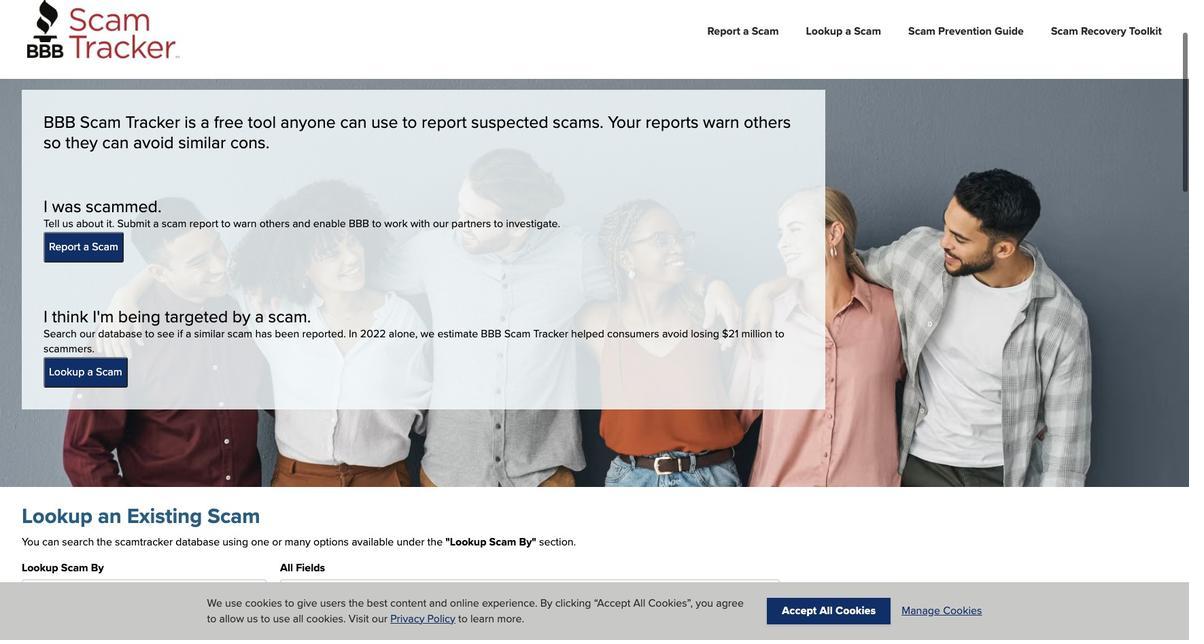 Task type: describe. For each thing, give the bounding box(es) containing it.
reported.
[[302, 326, 346, 341]]

scammed.
[[86, 194, 162, 219]]

by inside we use cookies to give users the best content and online experience. by clicking "accept all cookies", you agree to allow us to use all cookies. visit our
[[541, 595, 553, 611]]

avoid inside bbb scam tracker is a free tool anyone can use to report suspected scams. your reports warn others so they can avoid similar cons.
[[133, 130, 174, 155]]

they
[[66, 130, 98, 155]]

scams.
[[553, 110, 604, 134]]

all
[[293, 611, 304, 626]]

in
[[349, 326, 358, 341]]

others inside 'i was scammed. tell us about it. submit a scam report to warn others and enable bbb to work with our partners to investigate.'
[[260, 216, 290, 232]]

warn inside bbb scam tracker is a free tool anyone can use to report suspected scams. your reports warn others so they can avoid similar cons.
[[703, 110, 740, 134]]

manage
[[902, 603, 941, 619]]

cookies",
[[649, 595, 693, 611]]

0 vertical spatial lookup a scam
[[807, 23, 882, 39]]

"accept
[[594, 595, 631, 611]]

lookup a scam button
[[44, 357, 128, 387]]

scam recovery toolkit
[[1052, 23, 1163, 39]]

under
[[397, 534, 425, 549]]

fields
[[296, 560, 325, 576]]

1 horizontal spatial use
[[273, 611, 290, 626]]

use inside bbb scam tracker is a free tool anyone can use to report suspected scams. your reports warn others so they can avoid similar cons.
[[372, 110, 398, 134]]

suspected
[[472, 110, 549, 134]]

tracker inside bbb scam tracker is a free tool anyone can use to report suspected scams. your reports warn others so they can avoid similar cons.
[[125, 110, 180, 134]]

with
[[411, 216, 430, 232]]

can inside the lookup an existing scam you can search the scamtracker database using one or many options available under the " lookup scam by " section.
[[42, 534, 59, 549]]

warn inside 'i was scammed. tell us about it. submit a scam report to warn others and enable bbb to work with our partners to investigate.'
[[234, 216, 257, 232]]

section.
[[539, 534, 576, 549]]

we
[[207, 595, 222, 611]]

to inside bbb scam tracker is a free tool anyone can use to report suspected scams. your reports warn others so they can avoid similar cons.
[[403, 110, 417, 134]]

being
[[118, 304, 161, 328]]

scamtracker
[[115, 534, 173, 549]]

scammers.
[[44, 341, 95, 357]]

learn
[[471, 611, 495, 626]]

options
[[314, 534, 349, 549]]

bbb scam tracker image
[[27, 0, 180, 59]]

all inside we use cookies to give users the best content and online experience. by clicking "accept all cookies", you agree to allow us to use all cookies. visit our
[[634, 595, 646, 611]]

lookup inside lookup a scam "button"
[[49, 364, 85, 380]]

see
[[157, 326, 175, 341]]

we
[[421, 326, 435, 341]]

report inside button
[[49, 239, 81, 254]]

existing
[[127, 501, 202, 532]]

All Fields text field
[[280, 580, 780, 618]]

search button
[[794, 582, 838, 613]]

us inside we use cookies to give users the best content and online experience. by clicking "accept all cookies", you agree to allow us to use all cookies. visit our
[[247, 611, 258, 626]]

1 horizontal spatial can
[[102, 130, 129, 155]]

has
[[255, 326, 272, 341]]

search
[[62, 534, 94, 549]]

privacy
[[391, 611, 425, 626]]

estimate
[[438, 326, 478, 341]]

so
[[44, 130, 61, 155]]

2 horizontal spatial can
[[340, 110, 367, 134]]

1 cookies from the left
[[836, 603, 876, 619]]

many
[[285, 534, 311, 549]]

or
[[272, 534, 282, 549]]

accept all cookies
[[783, 603, 876, 619]]

been
[[275, 326, 300, 341]]

0 horizontal spatial all
[[280, 560, 293, 576]]

privacy policy to learn more.
[[391, 611, 525, 626]]

manage cookies button
[[902, 603, 983, 619]]

$21
[[723, 326, 739, 341]]

partners
[[452, 216, 491, 232]]

a inside button
[[83, 239, 89, 254]]

a inside 'i was scammed. tell us about it. submit a scam report to warn others and enable bbb to work with our partners to investigate.'
[[153, 216, 159, 232]]

recovery
[[1082, 23, 1127, 39]]

i think i'm being targeted by a scam. search our database to see if a similar scam has been reported. in 2022 alone, we estimate bbb scam tracker helped consumers avoid losing $21 million to scammers.
[[44, 304, 785, 357]]

report inside 'i was scammed. tell us about it. submit a scam report to warn others and enable bbb to work with our partners to investigate.'
[[190, 216, 219, 232]]

scam inside the i think i'm being targeted by a scam. search our database to see if a similar scam has been reported. in 2022 alone, we estimate bbb scam tracker helped consumers avoid losing $21 million to scammers.
[[505, 326, 531, 341]]

think
[[52, 304, 88, 328]]

i for i was scammed.
[[44, 194, 48, 219]]

0 horizontal spatial by
[[91, 560, 104, 576]]

1 " from the left
[[446, 534, 450, 549]]

online
[[450, 595, 479, 611]]

and inside we use cookies to give users the best content and online experience. by clicking "accept all cookies", you agree to allow us to use all cookies. visit our
[[429, 595, 447, 611]]

report inside bbb scam tracker is a free tool anyone can use to report suspected scams. your reports warn others so they can avoid similar cons.
[[422, 110, 467, 134]]

tool
[[248, 110, 276, 134]]

report a scam button
[[44, 232, 124, 262]]

cons.
[[230, 130, 270, 155]]

scam prevention guide
[[909, 23, 1025, 39]]

database inside the i think i'm being targeted by a scam. search our database to see if a similar scam has been reported. in 2022 alone, we estimate bbb scam tracker helped consumers avoid losing $21 million to scammers.
[[98, 326, 142, 341]]

tracker inside the i think i'm being targeted by a scam. search our database to see if a similar scam has been reported. in 2022 alone, we estimate bbb scam tracker helped consumers avoid losing $21 million to scammers.
[[534, 326, 569, 341]]

scam inside button
[[92, 239, 118, 254]]

privacy policy link
[[391, 611, 456, 626]]

is
[[185, 110, 196, 134]]

about
[[76, 216, 104, 232]]

losing
[[691, 326, 720, 341]]

0 vertical spatial report a scam
[[708, 23, 779, 39]]

you
[[22, 534, 39, 549]]

best
[[367, 595, 388, 611]]

investigate.
[[506, 216, 561, 232]]

million
[[742, 326, 773, 341]]

i'm
[[93, 304, 114, 328]]

tell
[[44, 216, 60, 232]]

accept all cookies button
[[768, 598, 891, 624]]

bbb inside 'i was scammed. tell us about it. submit a scam report to warn others and enable bbb to work with our partners to investigate.'
[[349, 216, 369, 232]]

helped
[[572, 326, 605, 341]]

manage cookies
[[902, 603, 983, 619]]

targeted
[[165, 304, 228, 328]]



Task type: vqa. For each thing, say whether or not it's contained in the screenshot.
the 'online'
yes



Task type: locate. For each thing, give the bounding box(es) containing it.
0 horizontal spatial bbb
[[44, 110, 76, 134]]

the down an
[[97, 534, 112, 549]]

and left enable
[[293, 216, 311, 232]]

all fields
[[280, 560, 325, 576]]

clicking
[[556, 595, 592, 611]]

0 vertical spatial database
[[98, 326, 142, 341]]

report a scam link
[[697, 12, 790, 50]]

0 horizontal spatial report
[[49, 239, 81, 254]]

0 horizontal spatial lookup a scam
[[49, 364, 122, 380]]

search
[[44, 326, 77, 341], [799, 589, 833, 605]]

scam left has at the bottom
[[228, 326, 253, 341]]

avoid inside the i think i'm being targeted by a scam. search our database to see if a similar scam has been reported. in 2022 alone, we estimate bbb scam tracker helped consumers avoid losing $21 million to scammers.
[[663, 326, 689, 341]]

1 horizontal spatial report
[[422, 110, 467, 134]]

2 horizontal spatial all
[[820, 603, 833, 619]]

a inside "button"
[[87, 364, 93, 380]]

scam recovery toolkit link
[[1041, 12, 1174, 50]]

0 horizontal spatial report a scam
[[49, 239, 118, 254]]

submit
[[117, 216, 150, 232]]

1 vertical spatial report
[[49, 239, 81, 254]]

0 horizontal spatial others
[[260, 216, 290, 232]]

1 horizontal spatial bbb
[[349, 216, 369, 232]]

1 horizontal spatial scam
[[228, 326, 253, 341]]

lookup
[[807, 23, 843, 39], [49, 364, 85, 380], [22, 501, 93, 532], [450, 534, 487, 549], [22, 560, 58, 576]]

1 vertical spatial database
[[176, 534, 220, 549]]

available
[[352, 534, 394, 549]]

we use cookies to give users the best content and online experience. by clicking "accept all cookies", you agree to allow us to use all cookies. visit our
[[207, 595, 744, 626]]

cookies.
[[307, 611, 346, 626]]

using
[[223, 534, 248, 549]]

0 horizontal spatial the
[[97, 534, 112, 549]]

similar inside the i think i'm being targeted by a scam. search our database to see if a similar scam has been reported. in 2022 alone, we estimate bbb scam tracker helped consumers avoid losing $21 million to scammers.
[[194, 326, 225, 341]]

to
[[403, 110, 417, 134], [221, 216, 231, 232], [372, 216, 382, 232], [494, 216, 504, 232], [145, 326, 155, 341], [776, 326, 785, 341], [285, 595, 295, 611], [207, 611, 217, 626], [261, 611, 270, 626], [459, 611, 468, 626]]

1 vertical spatial and
[[429, 595, 447, 611]]

all inside button
[[820, 603, 833, 619]]

our right visit
[[372, 611, 388, 626]]

avoid left is
[[133, 130, 174, 155]]

by
[[519, 534, 532, 549], [91, 560, 104, 576], [541, 595, 553, 611]]

1 vertical spatial bbb
[[349, 216, 369, 232]]

1 horizontal spatial avoid
[[663, 326, 689, 341]]

2 horizontal spatial our
[[433, 216, 449, 232]]

all right "accept
[[634, 595, 646, 611]]

enable
[[313, 216, 346, 232]]

0 horizontal spatial use
[[225, 595, 242, 611]]

i inside 'i was scammed. tell us about it. submit a scam report to warn others and enable bbb to work with our partners to investigate.'
[[44, 194, 48, 219]]

1 vertical spatial avoid
[[663, 326, 689, 341]]

give
[[297, 595, 317, 611]]

can right anyone
[[340, 110, 367, 134]]

our inside 'i was scammed. tell us about it. submit a scam report to warn others and enable bbb to work with our partners to investigate.'
[[433, 216, 449, 232]]

your
[[608, 110, 642, 134]]

2 cookies from the left
[[944, 603, 983, 619]]

2 i from the top
[[44, 304, 48, 328]]

1 horizontal spatial our
[[372, 611, 388, 626]]

1 vertical spatial tracker
[[534, 326, 569, 341]]

the left best
[[349, 595, 364, 611]]

was
[[52, 194, 81, 219]]

us right tell
[[62, 216, 73, 232]]

1 horizontal spatial all
[[634, 595, 646, 611]]

1 horizontal spatial database
[[176, 534, 220, 549]]

can
[[340, 110, 367, 134], [102, 130, 129, 155], [42, 534, 59, 549]]

all right accept
[[820, 603, 833, 619]]

a inside bbb scam tracker is a free tool anyone can use to report suspected scams. your reports warn others so they can avoid similar cons.
[[201, 110, 210, 134]]

and inside 'i was scammed. tell us about it. submit a scam report to warn others and enable bbb to work with our partners to investigate.'
[[293, 216, 311, 232]]

by left clicking
[[541, 595, 553, 611]]

2 vertical spatial by
[[541, 595, 553, 611]]

1 horizontal spatial "
[[532, 534, 537, 549]]

0 horizontal spatial report
[[190, 216, 219, 232]]

our inside we use cookies to give users the best content and online experience. by clicking "accept all cookies", you agree to allow us to use all cookies. visit our
[[372, 611, 388, 626]]

scam right submit
[[162, 216, 187, 232]]

more.
[[497, 611, 525, 626]]

1 vertical spatial us
[[247, 611, 258, 626]]

1 horizontal spatial us
[[247, 611, 258, 626]]

our
[[433, 216, 449, 232], [80, 326, 95, 341], [372, 611, 388, 626]]

scam prevention guide link
[[898, 12, 1035, 50]]

by left the "section."
[[519, 534, 532, 549]]

"
[[446, 534, 450, 549], [532, 534, 537, 549]]

i left think
[[44, 304, 48, 328]]

1 horizontal spatial warn
[[703, 110, 740, 134]]

1 horizontal spatial others
[[744, 110, 792, 134]]

scam
[[752, 23, 779, 39], [855, 23, 882, 39], [909, 23, 936, 39], [1052, 23, 1079, 39], [80, 110, 121, 134], [92, 239, 118, 254], [505, 326, 531, 341], [96, 364, 122, 380], [208, 501, 260, 532], [490, 534, 517, 549], [61, 560, 88, 576]]

us right allow
[[247, 611, 258, 626]]

us
[[62, 216, 73, 232], [247, 611, 258, 626]]

an
[[98, 501, 122, 532]]

use
[[372, 110, 398, 134], [225, 595, 242, 611], [273, 611, 290, 626]]

lookup inside "lookup a scam" link
[[807, 23, 843, 39]]

0 vertical spatial scam
[[162, 216, 187, 232]]

2022
[[360, 326, 386, 341]]

0 vertical spatial our
[[433, 216, 449, 232]]

our inside the i think i'm being targeted by a scam. search our database to see if a similar scam has been reported. in 2022 alone, we estimate bbb scam tracker helped consumers avoid losing $21 million to scammers.
[[80, 326, 95, 341]]

i inside the i think i'm being targeted by a scam. search our database to see if a similar scam has been reported. in 2022 alone, we estimate bbb scam tracker helped consumers avoid losing $21 million to scammers.
[[44, 304, 48, 328]]

avoid
[[133, 130, 174, 155], [663, 326, 689, 341]]

tracker left is
[[125, 110, 180, 134]]

0 vertical spatial tracker
[[125, 110, 180, 134]]

0 horizontal spatial avoid
[[133, 130, 174, 155]]

alone,
[[389, 326, 418, 341]]

i left 'was'
[[44, 194, 48, 219]]

0 horizontal spatial scam
[[162, 216, 187, 232]]

policy
[[428, 611, 456, 626]]

report
[[422, 110, 467, 134], [190, 216, 219, 232]]

1 vertical spatial report a scam
[[49, 239, 118, 254]]

agree
[[717, 595, 744, 611]]

bbb inside bbb scam tracker is a free tool anyone can use to report suspected scams. your reports warn others so they can avoid similar cons.
[[44, 110, 76, 134]]

1 vertical spatial scam
[[228, 326, 253, 341]]

lookup scam by
[[22, 560, 104, 576]]

reports
[[646, 110, 699, 134]]

you
[[696, 595, 714, 611]]

2 vertical spatial our
[[372, 611, 388, 626]]

0 horizontal spatial can
[[42, 534, 59, 549]]

others inside bbb scam tracker is a free tool anyone can use to report suspected scams. your reports warn others so they can avoid similar cons.
[[744, 110, 792, 134]]

" right under
[[446, 534, 450, 549]]

it.
[[106, 216, 115, 232]]

2 " from the left
[[532, 534, 537, 549]]

search inside button
[[799, 589, 833, 605]]

1 vertical spatial i
[[44, 304, 48, 328]]

guide
[[995, 23, 1025, 39]]

0 horizontal spatial tracker
[[125, 110, 180, 134]]

the inside we use cookies to give users the best content and online experience. by clicking "accept all cookies", you agree to allow us to use all cookies. visit our
[[349, 595, 364, 611]]

by inside the lookup an existing scam you can search the scamtracker database using one or many options available under the " lookup scam by " section.
[[519, 534, 532, 549]]

by
[[233, 304, 251, 328]]

similar left cons.
[[178, 130, 226, 155]]

0 horizontal spatial our
[[80, 326, 95, 341]]

1 horizontal spatial report
[[708, 23, 741, 39]]

0 vertical spatial and
[[293, 216, 311, 232]]

lookup a scam link
[[796, 12, 893, 50]]

us inside 'i was scammed. tell us about it. submit a scam report to warn others and enable bbb to work with our partners to investigate.'
[[62, 216, 73, 232]]

1 vertical spatial others
[[260, 216, 290, 232]]

free
[[214, 110, 244, 134]]

1 horizontal spatial tracker
[[534, 326, 569, 341]]

0 vertical spatial us
[[62, 216, 73, 232]]

scam inside bbb scam tracker is a free tool anyone can use to report suspected scams. your reports warn others so they can avoid similar cons.
[[80, 110, 121, 134]]

0 horizontal spatial us
[[62, 216, 73, 232]]

if
[[177, 326, 183, 341]]

0 horizontal spatial and
[[293, 216, 311, 232]]

search inside the i think i'm being targeted by a scam. search our database to see if a similar scam has been reported. in 2022 alone, we estimate bbb scam tracker helped consumers avoid losing $21 million to scammers.
[[44, 326, 77, 341]]

a
[[744, 23, 749, 39], [846, 23, 852, 39], [201, 110, 210, 134], [153, 216, 159, 232], [83, 239, 89, 254], [255, 304, 264, 328], [186, 326, 192, 341], [87, 364, 93, 380]]

avoid left 'losing'
[[663, 326, 689, 341]]

scam inside 'i was scammed. tell us about it. submit a scam report to warn others and enable bbb to work with our partners to investigate.'
[[162, 216, 187, 232]]

1 horizontal spatial report a scam
[[708, 23, 779, 39]]

users
[[320, 595, 346, 611]]

0 vertical spatial similar
[[178, 130, 226, 155]]

" left the "section."
[[532, 534, 537, 549]]

the right under
[[428, 534, 443, 549]]

experience.
[[482, 595, 538, 611]]

0 vertical spatial search
[[44, 326, 77, 341]]

and left online
[[429, 595, 447, 611]]

others
[[744, 110, 792, 134], [260, 216, 290, 232]]

tracker
[[125, 110, 180, 134], [534, 326, 569, 341]]

cookies right accept
[[836, 603, 876, 619]]

1 horizontal spatial search
[[799, 589, 833, 605]]

similar inside bbb scam tracker is a free tool anyone can use to report suspected scams. your reports warn others so they can avoid similar cons.
[[178, 130, 226, 155]]

i was scammed. tell us about it. submit a scam report to warn others and enable bbb to work with our partners to investigate.
[[44, 194, 561, 232]]

and
[[293, 216, 311, 232], [429, 595, 447, 611]]

0 vertical spatial avoid
[[133, 130, 174, 155]]

2 horizontal spatial use
[[372, 110, 398, 134]]

our up lookup a scam "button"
[[80, 326, 95, 341]]

lookup an existing scam you can search the scamtracker database using one or many options available under the " lookup scam by " section.
[[22, 501, 576, 549]]

1 vertical spatial our
[[80, 326, 95, 341]]

0 horizontal spatial cookies
[[836, 603, 876, 619]]

0 horizontal spatial database
[[98, 326, 142, 341]]

prevention
[[939, 23, 992, 39]]

1 horizontal spatial cookies
[[944, 603, 983, 619]]

accept
[[783, 603, 817, 619]]

bbb
[[44, 110, 76, 134], [349, 216, 369, 232], [481, 326, 502, 341]]

scam.
[[268, 304, 311, 328]]

by down search
[[91, 560, 104, 576]]

database left see on the bottom of the page
[[98, 326, 142, 341]]

similar
[[178, 130, 226, 155], [194, 326, 225, 341]]

tracker left helped
[[534, 326, 569, 341]]

database inside the lookup an existing scam you can search the scamtracker database using one or many options available under the " lookup scam by " section.
[[176, 534, 220, 549]]

0 vertical spatial others
[[744, 110, 792, 134]]

0 horizontal spatial warn
[[234, 216, 257, 232]]

0 vertical spatial report
[[422, 110, 467, 134]]

can right you
[[42, 534, 59, 549]]

1 horizontal spatial by
[[519, 534, 532, 549]]

2 horizontal spatial the
[[428, 534, 443, 549]]

1 horizontal spatial and
[[429, 595, 447, 611]]

database left the using
[[176, 534, 220, 549]]

visit
[[349, 611, 369, 626]]

2 horizontal spatial bbb
[[481, 326, 502, 341]]

report a scam inside button
[[49, 239, 118, 254]]

database
[[98, 326, 142, 341], [176, 534, 220, 549]]

0 vertical spatial warn
[[703, 110, 740, 134]]

1 vertical spatial lookup a scam
[[49, 364, 122, 380]]

toolkit
[[1130, 23, 1163, 39]]

1 horizontal spatial lookup a scam
[[807, 23, 882, 39]]

0 vertical spatial i
[[44, 194, 48, 219]]

cookies
[[245, 595, 282, 611]]

1 vertical spatial report
[[190, 216, 219, 232]]

work
[[385, 216, 408, 232]]

one
[[251, 534, 270, 549]]

1 i from the top
[[44, 194, 48, 219]]

2 horizontal spatial by
[[541, 595, 553, 611]]

0 vertical spatial bbb
[[44, 110, 76, 134]]

0 vertical spatial report
[[708, 23, 741, 39]]

scam inside "button"
[[96, 364, 122, 380]]

bbb inside the i think i'm being targeted by a scam. search our database to see if a similar scam has been reported. in 2022 alone, we estimate bbb scam tracker helped consumers avoid losing $21 million to scammers.
[[481, 326, 502, 341]]

0 vertical spatial by
[[519, 534, 532, 549]]

cookies right the manage at bottom
[[944, 603, 983, 619]]

1 horizontal spatial the
[[349, 595, 364, 611]]

1 vertical spatial search
[[799, 589, 833, 605]]

1 vertical spatial similar
[[194, 326, 225, 341]]

the
[[97, 534, 112, 549], [428, 534, 443, 549], [349, 595, 364, 611]]

lookup a scam inside "button"
[[49, 364, 122, 380]]

similar right if
[[194, 326, 225, 341]]

1 vertical spatial by
[[91, 560, 104, 576]]

i for i think i'm being targeted by a scam.
[[44, 304, 48, 328]]

0 horizontal spatial search
[[44, 326, 77, 341]]

content
[[391, 595, 427, 611]]

our right with
[[433, 216, 449, 232]]

allow
[[219, 611, 244, 626]]

1 vertical spatial warn
[[234, 216, 257, 232]]

2 vertical spatial bbb
[[481, 326, 502, 341]]

all left fields
[[280, 560, 293, 576]]

anyone
[[281, 110, 336, 134]]

0 horizontal spatial "
[[446, 534, 450, 549]]

can right they
[[102, 130, 129, 155]]

scam inside the i think i'm being targeted by a scam. search our database to see if a similar scam has been reported. in 2022 alone, we estimate bbb scam tracker helped consumers avoid losing $21 million to scammers.
[[228, 326, 253, 341]]



